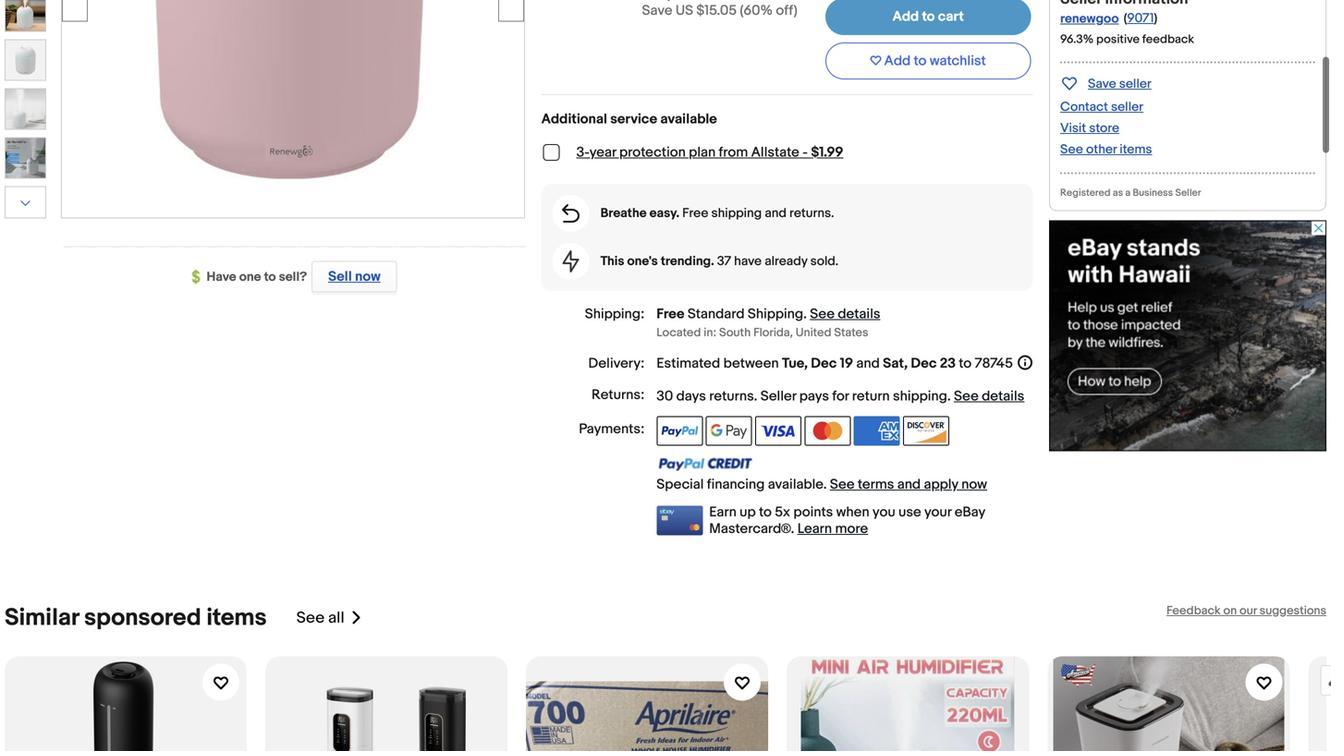 Task type: describe. For each thing, give the bounding box(es) containing it.
visit store link
[[1060, 121, 1120, 136]]

add to cart link
[[826, 0, 1031, 35]]

plan
[[689, 144, 716, 161]]

dollar sign image
[[192, 270, 207, 285]]

watchlist
[[930, 53, 986, 69]]

seller for .
[[761, 388, 796, 405]]

earn up to 5x points when you use your ebay mastercard®.
[[709, 504, 985, 538]]

this one's trending. 37 have already sold.
[[601, 254, 839, 270]]

30
[[657, 388, 673, 405]]

see inside "contact seller visit store see other items"
[[1060, 142, 1083, 158]]

special
[[657, 477, 704, 493]]

See all text field
[[296, 609, 345, 628]]

and for see
[[897, 477, 921, 493]]

save for save us $15.05 (60% off)
[[642, 2, 673, 19]]

registered as a business seller
[[1060, 187, 1201, 199]]

seller for save
[[1119, 76, 1152, 92]]

seller for business
[[1176, 187, 1201, 199]]

between
[[724, 356, 779, 372]]

feedback
[[1143, 32, 1194, 47]]

pays
[[799, 388, 829, 405]]

as
[[1113, 187, 1123, 199]]

learn
[[798, 521, 832, 538]]

1 horizontal spatial now
[[962, 477, 987, 493]]

google pay image
[[706, 417, 752, 446]]

return
[[852, 388, 890, 405]]

renewgoo
[[1060, 11, 1119, 27]]

use
[[899, 504, 921, 521]]

off)
[[776, 2, 798, 19]]

estimated between tue, dec 19 and sat, dec 23 to 78745
[[657, 356, 1013, 372]]

one's
[[627, 254, 658, 270]]

$1.99
[[811, 144, 844, 161]]

save for save seller
[[1088, 76, 1117, 92]]

96.3%
[[1060, 32, 1094, 47]]

suggestions
[[1260, 604, 1327, 619]]

our
[[1240, 604, 1257, 619]]

master card image
[[805, 417, 851, 446]]

terms
[[858, 477, 894, 493]]

apply
[[924, 477, 959, 493]]

30 days returns . seller pays for return shipping . see details
[[657, 388, 1025, 405]]

special financing available. see terms and apply now
[[657, 477, 987, 493]]

save us $15.05 (60% off)
[[642, 2, 798, 19]]

feedback on our suggestions
[[1167, 604, 1327, 619]]

store
[[1089, 121, 1120, 136]]

payments:
[[579, 421, 645, 438]]

sell now
[[328, 269, 381, 285]]

0 vertical spatial see details link
[[810, 306, 881, 323]]

on
[[1224, 604, 1237, 619]]

main content containing save us $15.05 (60% off)
[[541, 0, 1034, 538]]

see inside free standard shipping . see details located in: south florida, united states
[[810, 306, 835, 323]]

0 vertical spatial now
[[355, 269, 381, 285]]

. for returns
[[754, 388, 758, 405]]

sat,
[[883, 356, 908, 372]]

delivery:
[[589, 356, 645, 372]]

similar sponsored items
[[5, 604, 267, 633]]

9071 link
[[1127, 11, 1154, 26]]

sell now link
[[307, 261, 397, 293]]

estimated
[[657, 356, 720, 372]]

renewgoo link
[[1060, 11, 1119, 27]]

. for shipping
[[804, 306, 807, 323]]

contact seller visit store see other items
[[1060, 99, 1152, 158]]

contact
[[1060, 99, 1108, 115]]

you
[[873, 504, 896, 521]]

with details__icon image for breathe
[[562, 204, 580, 223]]

see all link
[[296, 604, 363, 633]]

in:
[[704, 326, 717, 340]]

renewgoo ( 9071 ) 96.3% positive feedback
[[1060, 11, 1194, 47]]

advertisement region
[[1049, 220, 1327, 452]]

one
[[239, 270, 261, 285]]

picture 18 of 20 image
[[6, 138, 45, 178]]

to right 23
[[959, 356, 972, 372]]

picture 15 of 20 image
[[6, 0, 45, 31]]

more
[[835, 521, 868, 538]]

additional
[[541, 111, 607, 128]]

3-
[[577, 144, 590, 161]]

have one to sell?
[[207, 270, 307, 285]]

add for add to cart
[[893, 8, 919, 25]]

add to watchlist
[[884, 53, 986, 69]]

add to cart
[[893, 8, 964, 25]]

picture 17 of 20 image
[[6, 89, 45, 129]]

contact seller link
[[1060, 99, 1144, 115]]

see up when
[[830, 477, 855, 493]]

to inside button
[[914, 53, 927, 69]]

details inside free standard shipping . see details located in: south florida, united states
[[838, 306, 881, 323]]

available.
[[768, 477, 827, 493]]

breathe
[[601, 206, 647, 221]]

and for dec
[[856, 356, 880, 372]]

south
[[719, 326, 751, 340]]

when
[[836, 504, 870, 521]]

paypal image
[[657, 417, 703, 446]]

mastercard®.
[[709, 521, 794, 538]]

business
[[1133, 187, 1173, 199]]

easy.
[[650, 206, 680, 221]]

0 vertical spatial shipping
[[711, 206, 762, 221]]

protection
[[619, 144, 686, 161]]

-
[[803, 144, 808, 161]]

similar
[[5, 604, 79, 633]]

tue,
[[782, 356, 808, 372]]

(
[[1124, 11, 1127, 26]]

sponsored
[[84, 604, 201, 633]]

visit
[[1060, 121, 1086, 136]]

earn
[[709, 504, 737, 521]]

78745
[[975, 356, 1013, 372]]

sell?
[[279, 270, 307, 285]]

days
[[676, 388, 706, 405]]

registered
[[1060, 187, 1111, 199]]

located
[[657, 326, 701, 340]]

23
[[940, 356, 956, 372]]

ebay mastercard image
[[657, 506, 703, 536]]

already
[[765, 254, 808, 270]]



Task type: locate. For each thing, give the bounding box(es) containing it.
2 dec from the left
[[911, 356, 937, 372]]

0 horizontal spatial dec
[[811, 356, 837, 372]]

0 horizontal spatial and
[[765, 206, 787, 221]]

0 vertical spatial details
[[838, 306, 881, 323]]

save seller
[[1088, 76, 1152, 92]]

with details__icon image for this
[[563, 251, 579, 273]]

service
[[610, 111, 657, 128]]

1 dec from the left
[[811, 356, 837, 372]]

seller up contact seller link
[[1119, 76, 1152, 92]]

allstate
[[751, 144, 800, 161]]

us
[[676, 2, 693, 19]]

0 vertical spatial seller
[[1176, 187, 1201, 199]]

1 horizontal spatial items
[[1120, 142, 1152, 158]]

1 vertical spatial with details__icon image
[[563, 251, 579, 273]]

learn more link
[[798, 521, 868, 538]]

points
[[794, 504, 833, 521]]

standard
[[688, 306, 745, 323]]

seller down save seller
[[1111, 99, 1144, 115]]

details down 78745
[[982, 388, 1025, 405]]

1 with details__icon image from the top
[[562, 204, 580, 223]]

add down add to cart link
[[884, 53, 911, 69]]

learn more
[[798, 521, 868, 538]]

cart
[[938, 8, 964, 25]]

.
[[804, 306, 807, 323], [754, 388, 758, 405], [948, 388, 951, 405]]

shipping up have
[[711, 206, 762, 221]]

visa image
[[755, 417, 802, 446]]

with details__icon image
[[562, 204, 580, 223], [563, 251, 579, 273]]

see all
[[296, 609, 345, 628]]

0 vertical spatial and
[[765, 206, 787, 221]]

dec left 23
[[911, 356, 937, 372]]

1 vertical spatial details
[[982, 388, 1025, 405]]

feedback on our suggestions link
[[1167, 604, 1327, 619]]

0 vertical spatial items
[[1120, 142, 1152, 158]]

1 horizontal spatial save
[[1088, 76, 1117, 92]]

see details link
[[810, 306, 881, 323], [954, 388, 1025, 405]]

available
[[660, 111, 717, 128]]

1 horizontal spatial shipping
[[893, 388, 948, 405]]

returns:
[[592, 387, 645, 404]]

to left watchlist
[[914, 53, 927, 69]]

with details__icon image left this
[[563, 251, 579, 273]]

with details__icon image left breathe
[[562, 204, 580, 223]]

0 horizontal spatial .
[[754, 388, 758, 405]]

add
[[893, 8, 919, 25], [884, 53, 911, 69]]

1 horizontal spatial details
[[982, 388, 1025, 405]]

1 vertical spatial add
[[884, 53, 911, 69]]

1 horizontal spatial see details link
[[954, 388, 1025, 405]]

main content
[[541, 0, 1034, 538]]

see details link up states
[[810, 306, 881, 323]]

details
[[838, 306, 881, 323], [982, 388, 1025, 405]]

ebay
[[955, 504, 985, 521]]

see other items link
[[1060, 142, 1152, 158]]

1 horizontal spatial dec
[[911, 356, 937, 372]]

positive
[[1097, 32, 1140, 47]]

2 with details__icon image from the top
[[563, 251, 579, 273]]

)
[[1154, 11, 1158, 26]]

add for add to watchlist
[[884, 53, 911, 69]]

2 horizontal spatial and
[[897, 477, 921, 493]]

up
[[740, 504, 756, 521]]

0 horizontal spatial save
[[642, 2, 673, 19]]

free standard shipping . see details located in: south florida, united states
[[657, 306, 881, 340]]

dec left 19
[[811, 356, 837, 372]]

save seller button
[[1060, 72, 1152, 94]]

1 vertical spatial free
[[657, 306, 685, 323]]

discover image
[[903, 417, 950, 446]]

0 horizontal spatial see details link
[[810, 306, 881, 323]]

9071
[[1127, 11, 1154, 26]]

seller right business
[[1176, 187, 1201, 199]]

financing
[[707, 477, 765, 493]]

shipping:
[[585, 306, 645, 323]]

see left all
[[296, 609, 325, 628]]

0 horizontal spatial items
[[206, 604, 267, 633]]

united
[[796, 326, 832, 340]]

and left returns.
[[765, 206, 787, 221]]

and up use
[[897, 477, 921, 493]]

0 vertical spatial with details__icon image
[[562, 204, 580, 223]]

sell
[[328, 269, 352, 285]]

1 vertical spatial save
[[1088, 76, 1117, 92]]

see details link down 78745
[[954, 388, 1025, 405]]

shipping
[[748, 306, 804, 323]]

seller up visa image
[[761, 388, 796, 405]]

your
[[925, 504, 952, 521]]

19
[[840, 356, 853, 372]]

2 vertical spatial and
[[897, 477, 921, 493]]

to left "cart"
[[922, 8, 935, 25]]

items right other
[[1120, 142, 1152, 158]]

free
[[682, 206, 709, 221], [657, 306, 685, 323]]

5x
[[775, 504, 790, 521]]

2 horizontal spatial .
[[948, 388, 951, 405]]

0 horizontal spatial shipping
[[711, 206, 762, 221]]

now right 'sell'
[[355, 269, 381, 285]]

to right one
[[264, 270, 276, 285]]

all
[[328, 609, 345, 628]]

add to watchlist button
[[826, 43, 1031, 80]]

now up the ebay
[[962, 477, 987, 493]]

seller for contact
[[1111, 99, 1144, 115]]

renewgoo goo2o mini humidifier cool mist air portable quiet led night light - picture 11 of 20 image
[[62, 0, 524, 218]]

see terms and apply now link
[[830, 477, 987, 493]]

0 horizontal spatial seller
[[761, 388, 796, 405]]

1 vertical spatial see details link
[[954, 388, 1025, 405]]

american express image
[[854, 417, 900, 446]]

see down visit
[[1060, 142, 1083, 158]]

0 vertical spatial seller
[[1119, 76, 1152, 92]]

free inside free standard shipping . see details located in: south florida, united states
[[657, 306, 685, 323]]

florida,
[[754, 326, 793, 340]]

returns.
[[790, 206, 834, 221]]

items left see all text field
[[206, 604, 267, 633]]

. inside free standard shipping . see details located in: south florida, united states
[[804, 306, 807, 323]]

seller inside button
[[1119, 76, 1152, 92]]

other
[[1086, 142, 1117, 158]]

and right 19
[[856, 356, 880, 372]]

seller inside main content
[[761, 388, 796, 405]]

1 vertical spatial items
[[206, 604, 267, 633]]

(60%
[[740, 2, 773, 19]]

this
[[601, 254, 624, 270]]

seller inside "contact seller visit store see other items"
[[1111, 99, 1144, 115]]

have
[[734, 254, 762, 270]]

sold.
[[810, 254, 839, 270]]

1 vertical spatial seller
[[1111, 99, 1144, 115]]

add left "cart"
[[893, 8, 919, 25]]

1 horizontal spatial seller
[[1176, 187, 1201, 199]]

0 horizontal spatial details
[[838, 306, 881, 323]]

trending.
[[661, 254, 714, 270]]

1 horizontal spatial .
[[804, 306, 807, 323]]

additional service available
[[541, 111, 717, 128]]

save left us
[[642, 2, 673, 19]]

breathe easy. free shipping and returns.
[[601, 206, 834, 221]]

paypal credit image
[[657, 457, 753, 472]]

$15.05
[[697, 2, 737, 19]]

save
[[642, 2, 673, 19], [1088, 76, 1117, 92]]

seller
[[1176, 187, 1201, 199], [761, 388, 796, 405]]

see down 23
[[954, 388, 979, 405]]

0 vertical spatial free
[[682, 206, 709, 221]]

save up contact seller link
[[1088, 76, 1117, 92]]

see up united
[[810, 306, 835, 323]]

0 vertical spatial add
[[893, 8, 919, 25]]

shipping up discover image
[[893, 388, 948, 405]]

to inside earn up to 5x points when you use your ebay mastercard®.
[[759, 504, 772, 521]]

for
[[832, 388, 849, 405]]

free right easy.
[[682, 206, 709, 221]]

0 horizontal spatial now
[[355, 269, 381, 285]]

. up united
[[804, 306, 807, 323]]

items inside "contact seller visit store see other items"
[[1120, 142, 1152, 158]]

free up located
[[657, 306, 685, 323]]

add inside button
[[884, 53, 911, 69]]

1 vertical spatial and
[[856, 356, 880, 372]]

0 vertical spatial save
[[642, 2, 673, 19]]

details up states
[[838, 306, 881, 323]]

. down 23
[[948, 388, 951, 405]]

seller
[[1119, 76, 1152, 92], [1111, 99, 1144, 115]]

to left 5x
[[759, 504, 772, 521]]

from
[[719, 144, 748, 161]]

. down between
[[754, 388, 758, 405]]

save inside button
[[1088, 76, 1117, 92]]

1 vertical spatial seller
[[761, 388, 796, 405]]

1 horizontal spatial and
[[856, 356, 880, 372]]

have
[[207, 270, 236, 285]]

states
[[834, 326, 869, 340]]

1 vertical spatial shipping
[[893, 388, 948, 405]]

picture 16 of 20 image
[[6, 40, 45, 80]]

dec
[[811, 356, 837, 372], [911, 356, 937, 372]]

1 vertical spatial now
[[962, 477, 987, 493]]

save inside main content
[[642, 2, 673, 19]]



Task type: vqa. For each thing, say whether or not it's contained in the screenshot.
Contact seller link
yes



